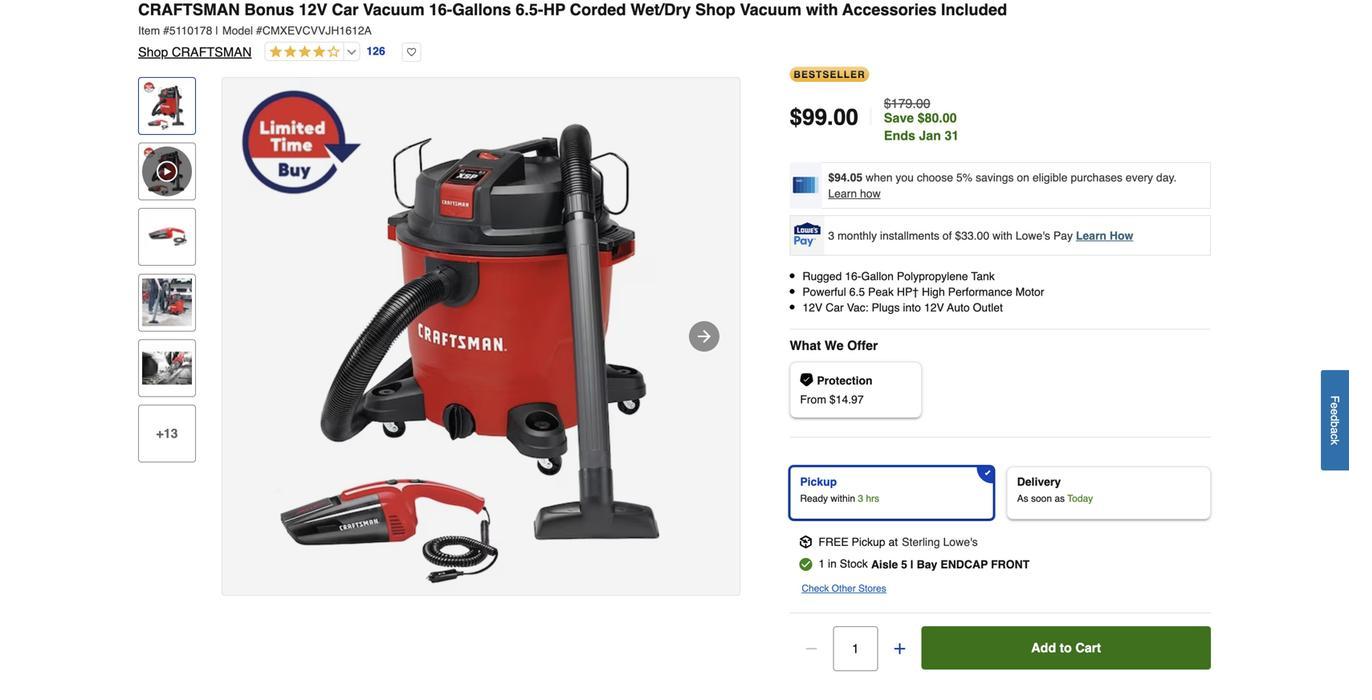 Task type: describe. For each thing, give the bounding box(es) containing it.
car inside rugged 16-gallon polypropylene tank powerful 6.5 peak hp† high performance motor 12v car vac: plugs into 12v auto outlet
[[826, 301, 844, 314]]

car inside craftsman bonus 12v car vacuum 16-gallons 6.5-hp corded wet/dry shop vacuum with accessories included item # 5110178 | model # cmxevcvvjh1612a
[[332, 0, 359, 19]]

5%
[[957, 171, 973, 184]]

6.5-
[[516, 0, 544, 19]]

heart outline image
[[402, 43, 422, 62]]

with inside craftsman bonus 12v car vacuum 16-gallons 6.5-hp corded wet/dry shop vacuum with accessories included item # 5110178 | model # cmxevcvvjh1612a
[[806, 0, 839, 19]]

accessories
[[843, 0, 937, 19]]

craftsman  #cmxevcvvjh1612a image
[[223, 78, 740, 595]]

front
[[991, 558, 1030, 571]]

99
[[803, 104, 828, 130]]

1 vertical spatial learn
[[1077, 229, 1107, 242]]

plugs
[[872, 301, 900, 314]]

powerful
[[803, 286, 847, 299]]

as
[[1055, 493, 1065, 504]]

as
[[1018, 493, 1029, 504]]

$94.05 when you choose 5% savings on eligible purchases every day. learn how
[[829, 171, 1177, 200]]

tank
[[972, 270, 995, 283]]

polypropylene
[[897, 270, 969, 283]]

pay
[[1054, 229, 1073, 242]]

to
[[1060, 641, 1072, 655]]

1 horizontal spatial with
[[993, 229, 1013, 242]]

1 vertical spatial pickup
[[852, 536, 886, 549]]

learn how link
[[1077, 229, 1134, 242]]

+13 button
[[138, 405, 196, 463]]

other
[[832, 583, 856, 594]]

offer
[[848, 338, 878, 353]]

check
[[802, 583, 829, 594]]

performance
[[949, 286, 1013, 299]]

included
[[942, 0, 1008, 19]]

peak
[[869, 286, 894, 299]]

16- inside craftsman bonus 12v car vacuum 16-gallons 6.5-hp corded wet/dry shop vacuum with accessories included item # 5110178 | model # cmxevcvvjh1612a
[[429, 0, 453, 19]]

save
[[884, 110, 914, 125]]

pickup ready within 3 hrs
[[801, 475, 880, 504]]

0 horizontal spatial lowe's
[[944, 536, 978, 549]]

lowes pay logo image
[[792, 223, 824, 247]]

4.2 stars image
[[265, 45, 340, 60]]

free
[[819, 536, 849, 549]]

hp†
[[897, 286, 919, 299]]

00
[[834, 104, 859, 130]]

vac:
[[847, 301, 869, 314]]

learn inside $94.05 when you choose 5% savings on eligible purchases every day. learn how
[[829, 187, 857, 200]]

how
[[861, 187, 881, 200]]

when
[[866, 171, 893, 184]]

delivery
[[1018, 475, 1062, 488]]

check other stores
[[802, 583, 887, 594]]

at
[[889, 536, 898, 549]]

.
[[828, 104, 834, 130]]

rugged
[[803, 270, 842, 283]]

monthly
[[838, 229, 877, 242]]

day.
[[1157, 171, 1177, 184]]

| inside craftsman bonus 12v car vacuum 16-gallons 6.5-hp corded wet/dry shop vacuum with accessories included item # 5110178 | model # cmxevcvvjh1612a
[[216, 24, 218, 37]]

ready
[[801, 493, 828, 504]]

+13
[[156, 426, 178, 441]]

learn how button
[[829, 186, 881, 202]]

jan
[[919, 128, 942, 143]]

$80.00
[[918, 110, 957, 125]]

2 vacuum from the left
[[740, 0, 802, 19]]

c
[[1329, 434, 1342, 440]]

we
[[825, 338, 844, 353]]

auto
[[947, 301, 970, 314]]

5
[[902, 558, 908, 571]]

model
[[222, 24, 253, 37]]

f e e d b a c k
[[1329, 396, 1342, 445]]

delivery as soon as today
[[1018, 475, 1094, 504]]

purchases
[[1071, 171, 1123, 184]]

gallon
[[862, 270, 894, 283]]

gallons
[[453, 0, 511, 19]]

shop craftsman
[[138, 45, 252, 59]]

1 horizontal spatial 12v
[[803, 301, 823, 314]]

ends
[[884, 128, 916, 143]]

5110178
[[169, 24, 212, 37]]

of
[[943, 229, 952, 242]]

stock
[[840, 557, 868, 570]]

what
[[790, 338, 821, 353]]

1 vertical spatial shop
[[138, 45, 168, 59]]

protection plan filled image
[[801, 373, 813, 386]]

wet/dry
[[631, 0, 691, 19]]

hrs
[[866, 493, 880, 504]]

today
[[1068, 493, 1094, 504]]

soon
[[1032, 493, 1053, 504]]

aisle
[[872, 558, 899, 571]]



Task type: locate. For each thing, give the bounding box(es) containing it.
check other stores button
[[802, 581, 887, 597]]

b
[[1329, 422, 1342, 428]]

$94.05
[[829, 171, 863, 184]]

1 vertical spatial |
[[869, 103, 875, 131]]

1 vertical spatial car
[[826, 301, 844, 314]]

0 horizontal spatial with
[[806, 0, 839, 19]]

corded
[[570, 0, 626, 19]]

outlet
[[973, 301, 1003, 314]]

arrow right image
[[695, 327, 714, 346]]

1 vertical spatial with
[[993, 229, 1013, 242]]

0 vertical spatial craftsman
[[138, 0, 240, 19]]

craftsman  #cmxevcvvjh1612a - thumbnail4 image
[[142, 343, 192, 393]]

endcap
[[941, 558, 988, 571]]

option group
[[784, 460, 1218, 526]]

2 vertical spatial |
[[911, 558, 914, 571]]

12v down high
[[925, 301, 945, 314]]

car
[[332, 0, 359, 19], [826, 301, 844, 314]]

0 vertical spatial pickup
[[801, 475, 837, 488]]

0 vertical spatial shop
[[696, 0, 736, 19]]

2 horizontal spatial 12v
[[925, 301, 945, 314]]

31
[[945, 128, 959, 143]]

3 monthly installments of $33.00 with lowe's pay learn how
[[829, 229, 1134, 242]]

with up the bestseller
[[806, 0, 839, 19]]

savings
[[976, 171, 1014, 184]]

1 vertical spatial lowe's
[[944, 536, 978, 549]]

stores
[[859, 583, 887, 594]]

12v
[[299, 0, 327, 19], [803, 301, 823, 314], [925, 301, 945, 314]]

0 horizontal spatial shop
[[138, 45, 168, 59]]

| right 5
[[911, 558, 914, 571]]

1 horizontal spatial pickup
[[852, 536, 886, 549]]

on
[[1017, 171, 1030, 184]]

1 horizontal spatial 3
[[858, 493, 864, 504]]

| right 00
[[869, 103, 875, 131]]

bay
[[917, 558, 938, 571]]

eligible
[[1033, 171, 1068, 184]]

learn right pay
[[1077, 229, 1107, 242]]

lowe's left pay
[[1016, 229, 1051, 242]]

| left model
[[216, 24, 218, 37]]

craftsman  #cmxevcvvjh1612a - thumbnail image
[[142, 81, 192, 131]]

a
[[1329, 428, 1342, 434]]

learn
[[829, 187, 857, 200], [1077, 229, 1107, 242]]

shop down item
[[138, 45, 168, 59]]

check circle filled image
[[800, 558, 813, 571]]

lowe's
[[1016, 229, 1051, 242], [944, 536, 978, 549]]

1 vacuum from the left
[[363, 0, 425, 19]]

f e e d b a c k button
[[1322, 371, 1350, 471]]

item number 5 1 1 0 1 7 8 and model number c m x e v c v v j h 1 6 1 2 a element
[[138, 22, 1212, 39]]

1 # from the left
[[163, 24, 169, 37]]

bestseller
[[794, 69, 866, 80]]

3 right lowes pay logo
[[829, 229, 835, 242]]

1 horizontal spatial |
[[869, 103, 875, 131]]

protection from $14.97
[[801, 374, 873, 406]]

1 horizontal spatial learn
[[1077, 229, 1107, 242]]

6.5
[[850, 286, 865, 299]]

1 horizontal spatial shop
[[696, 0, 736, 19]]

| inside 1 in stock aisle 5 | bay endcap front
[[911, 558, 914, 571]]

0 horizontal spatial 16-
[[429, 0, 453, 19]]

craftsman  #cmxevcvvjh1612a - thumbnail2 image
[[142, 212, 192, 262]]

sterling
[[902, 536, 941, 549]]

1 horizontal spatial car
[[826, 301, 844, 314]]

2 e from the top
[[1329, 409, 1342, 415]]

16- inside rugged 16-gallon polypropylene tank powerful 6.5 peak hp† high performance motor 12v car vac: plugs into 12v auto outlet
[[845, 270, 862, 283]]

rugged 16-gallon polypropylene tank powerful 6.5 peak hp† high performance motor 12v car vac: plugs into 12v auto outlet
[[803, 270, 1045, 314]]

126
[[367, 45, 385, 58]]

2 horizontal spatial |
[[911, 558, 914, 571]]

into
[[903, 301, 922, 314]]

shop up item number 5 1 1 0 1 7 8 and model number c m x e v c v v j h 1 6 1 2 a element
[[696, 0, 736, 19]]

you
[[896, 171, 914, 184]]

0 vertical spatial with
[[806, 0, 839, 19]]

1 e from the top
[[1329, 403, 1342, 409]]

1 horizontal spatial lowe's
[[1016, 229, 1051, 242]]

protection
[[817, 374, 873, 387]]

0 horizontal spatial pickup
[[801, 475, 837, 488]]

0 vertical spatial learn
[[829, 187, 857, 200]]

craftsman bonus 12v car vacuum 16-gallons 6.5-hp corded wet/dry shop vacuum with accessories included item # 5110178 | model # cmxevcvvjh1612a
[[138, 0, 1008, 37]]

0 horizontal spatial 12v
[[299, 0, 327, 19]]

in
[[828, 557, 837, 570]]

car down powerful
[[826, 301, 844, 314]]

plus image
[[892, 641, 908, 657]]

vacuum
[[363, 0, 425, 19], [740, 0, 802, 19]]

1 horizontal spatial vacuum
[[740, 0, 802, 19]]

add
[[1032, 641, 1057, 655]]

0 horizontal spatial #
[[163, 24, 169, 37]]

1
[[819, 557, 825, 570]]

minus image
[[804, 641, 820, 657]]

16-
[[429, 0, 453, 19], [845, 270, 862, 283]]

add to cart button
[[922, 627, 1212, 670]]

f
[[1329, 396, 1342, 403]]

from
[[801, 393, 827, 406]]

pickup left at
[[852, 536, 886, 549]]

e up the d
[[1329, 403, 1342, 409]]

craftsman up 5110178 on the top left of page
[[138, 0, 240, 19]]

what we offer
[[790, 338, 878, 353]]

craftsman down 5110178 on the top left of page
[[172, 45, 252, 59]]

car up cmxevcvvjh1612a
[[332, 0, 359, 19]]

learn down $94.05
[[829, 187, 857, 200]]

hp
[[544, 0, 566, 19]]

0 horizontal spatial vacuum
[[363, 0, 425, 19]]

0 horizontal spatial learn
[[829, 187, 857, 200]]

12v down powerful
[[803, 301, 823, 314]]

1 vertical spatial 16-
[[845, 270, 862, 283]]

Stepper number input field with increment and decrement buttons number field
[[833, 627, 878, 672]]

$ 99 . 00
[[790, 104, 859, 130]]

how
[[1110, 229, 1134, 242]]

with
[[806, 0, 839, 19], [993, 229, 1013, 242]]

0 horizontal spatial |
[[216, 24, 218, 37]]

0 vertical spatial |
[[216, 24, 218, 37]]

installments
[[881, 229, 940, 242]]

3
[[829, 229, 835, 242], [858, 493, 864, 504]]

$179.00
[[884, 96, 931, 111]]

craftsman
[[138, 0, 240, 19], [172, 45, 252, 59]]

cart
[[1076, 641, 1102, 655]]

1 in stock aisle 5 | bay endcap front
[[819, 557, 1030, 571]]

0 vertical spatial 16-
[[429, 0, 453, 19]]

12v up cmxevcvvjh1612a
[[299, 0, 327, 19]]

shop inside craftsman bonus 12v car vacuum 16-gallons 6.5-hp corded wet/dry shop vacuum with accessories included item # 5110178 | model # cmxevcvvjh1612a
[[696, 0, 736, 19]]

motor
[[1016, 286, 1045, 299]]

shop
[[696, 0, 736, 19], [138, 45, 168, 59]]

lowe's up endcap
[[944, 536, 978, 549]]

pickup image
[[800, 536, 813, 549]]

1 vertical spatial 3
[[858, 493, 864, 504]]

option group containing pickup
[[784, 460, 1218, 526]]

0 vertical spatial lowe's
[[1016, 229, 1051, 242]]

e up b
[[1329, 409, 1342, 415]]

3 inside the pickup ready within 3 hrs
[[858, 493, 864, 504]]

0 vertical spatial 3
[[829, 229, 835, 242]]

pickup
[[801, 475, 837, 488], [852, 536, 886, 549]]

pickup up ready
[[801, 475, 837, 488]]

$
[[790, 104, 803, 130]]

# right model
[[256, 24, 263, 37]]

12v inside craftsman bonus 12v car vacuum 16-gallons 6.5-hp corded wet/dry shop vacuum with accessories included item # 5110178 | model # cmxevcvvjh1612a
[[299, 0, 327, 19]]

1 horizontal spatial #
[[256, 24, 263, 37]]

craftsman inside craftsman bonus 12v car vacuum 16-gallons 6.5-hp corded wet/dry shop vacuum with accessories included item # 5110178 | model # cmxevcvvjh1612a
[[138, 0, 240, 19]]

save $80.00 ends jan 31
[[884, 110, 959, 143]]

pickup inside the pickup ready within 3 hrs
[[801, 475, 837, 488]]

add to cart
[[1032, 641, 1102, 655]]

k
[[1329, 440, 1342, 445]]

1 vertical spatial craftsman
[[172, 45, 252, 59]]

2 # from the left
[[256, 24, 263, 37]]

choose
[[917, 171, 954, 184]]

0 horizontal spatial 3
[[829, 229, 835, 242]]

3 left hrs
[[858, 493, 864, 504]]

d
[[1329, 415, 1342, 422]]

every
[[1126, 171, 1154, 184]]

with right the $33.00
[[993, 229, 1013, 242]]

1 horizontal spatial 16-
[[845, 270, 862, 283]]

0 vertical spatial car
[[332, 0, 359, 19]]

# right item
[[163, 24, 169, 37]]

item
[[138, 24, 160, 37]]

$14.97
[[830, 393, 864, 406]]

craftsman  #cmxevcvvjh1612a - thumbnail3 image
[[142, 278, 192, 328]]

free pickup at sterling lowe's
[[819, 536, 978, 549]]

0 horizontal spatial car
[[332, 0, 359, 19]]



Task type: vqa. For each thing, say whether or not it's contained in the screenshot.
126 on the left of page
yes



